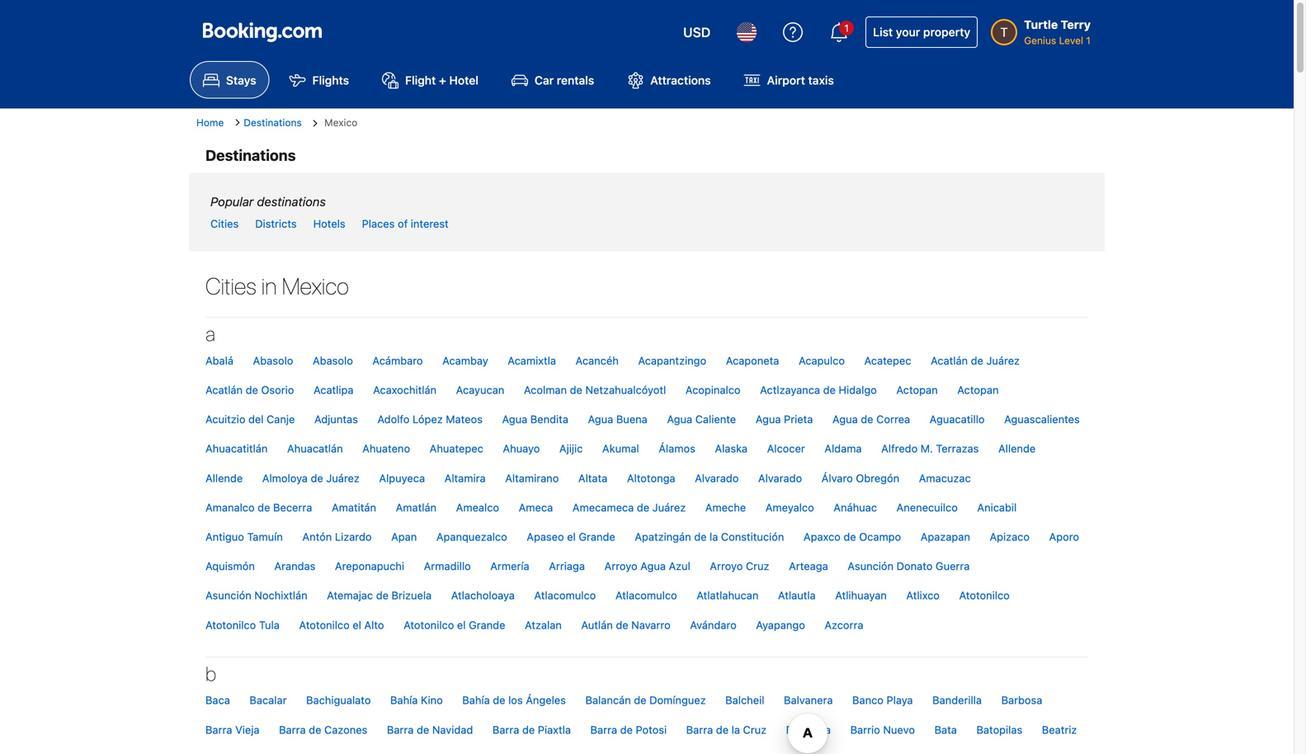 Task type: describe. For each thing, give the bounding box(es) containing it.
grande for atotonilco el grande
[[469, 619, 505, 631]]

places
[[362, 217, 395, 230]]

airport taxis link
[[731, 61, 847, 98]]

constitución
[[721, 531, 784, 543]]

car rentals link
[[498, 61, 608, 98]]

apaseo el grande link
[[519, 522, 624, 552]]

agua for agua de correa
[[833, 413, 858, 426]]

banco
[[853, 694, 884, 707]]

bahía de los ángeles link
[[454, 686, 574, 715]]

asunción donato guerra link
[[840, 552, 978, 581]]

aquismón
[[205, 560, 255, 572]]

agua caliente
[[667, 413, 736, 426]]

de for amecameca de juárez
[[637, 501, 650, 514]]

atlacholoaya link
[[443, 581, 523, 611]]

atotonilco el grande
[[404, 619, 505, 631]]

la for constitución
[[710, 531, 718, 543]]

1 alvarado from the left
[[695, 472, 739, 484]]

akumal link
[[594, 434, 648, 464]]

aguacatillo link
[[922, 405, 993, 434]]

la for cruz
[[732, 724, 740, 736]]

1 vertical spatial destinations
[[205, 147, 296, 164]]

aldama link
[[816, 434, 870, 464]]

arteaga link
[[781, 552, 837, 581]]

1 inside button
[[845, 22, 849, 34]]

amanalco
[[205, 501, 255, 514]]

balcheil link
[[717, 686, 773, 715]]

popular destinations
[[210, 194, 326, 209]]

altamirano
[[505, 472, 559, 484]]

piaxtla
[[538, 724, 571, 736]]

del
[[248, 413, 264, 426]]

hotels
[[313, 217, 345, 230]]

beatriz
[[1042, 724, 1077, 736]]

atlihuayan link
[[827, 581, 895, 611]]

abalá
[[205, 354, 234, 367]]

flight
[[405, 73, 436, 87]]

aguacatillo
[[930, 413, 985, 426]]

acapulco
[[799, 354, 845, 367]]

batopilas link
[[968, 715, 1031, 745]]

arroyo for arroyo cruz
[[710, 560, 743, 572]]

0 vertical spatial destinations
[[244, 117, 302, 128]]

acancéh
[[576, 354, 619, 367]]

de for barra de navidad
[[417, 724, 429, 736]]

barra for barra de cazones
[[279, 724, 306, 736]]

de for actlzayanca de hidalgo
[[823, 384, 836, 396]]

agua for agua prieta
[[756, 413, 781, 426]]

atotonilco el grande link
[[395, 611, 514, 640]]

armadillo
[[424, 560, 471, 572]]

de for apaxco de ocampo
[[844, 531, 856, 543]]

abasolo for second abasolo link from the right
[[253, 354, 293, 367]]

abasolo for 2nd abasolo link
[[313, 354, 353, 367]]

amatitán link
[[323, 493, 385, 522]]

acapulco link
[[791, 346, 853, 376]]

correa
[[877, 413, 910, 426]]

car rentals
[[535, 73, 594, 87]]

barra de cazones
[[279, 724, 367, 736]]

1 atlacomulco from the left
[[534, 589, 596, 602]]

attractions link
[[614, 61, 724, 98]]

1 inside turtle terry genius level 1
[[1086, 35, 1091, 46]]

de for barra de la cruz
[[716, 724, 729, 736]]

areponapuchi link
[[327, 552, 413, 581]]

bachigualato
[[306, 694, 371, 707]]

cities for cities
[[210, 217, 239, 230]]

acatlán for acatlán de osorio
[[205, 384, 243, 396]]

acatlipa
[[314, 384, 354, 396]]

0 horizontal spatial allende link
[[197, 464, 251, 493]]

2 atlacomulco link from the left
[[607, 581, 686, 611]]

destinations
[[257, 194, 326, 209]]

acamixtla link
[[500, 346, 564, 376]]

lizardo
[[335, 531, 372, 543]]

tula
[[259, 619, 280, 631]]

agua buena
[[588, 413, 648, 426]]

agua left azul
[[641, 560, 666, 572]]

de for amanalco de becerra
[[258, 501, 270, 514]]

armadillo link
[[416, 552, 479, 581]]

barra for barra vieja
[[205, 724, 232, 736]]

places of interest
[[362, 217, 449, 230]]

1 actopan link from the left
[[888, 376, 946, 405]]

apaxco de ocampo link
[[795, 522, 910, 552]]

2 abasolo link from the left
[[305, 346, 361, 376]]

altamira
[[445, 472, 486, 484]]

usd
[[683, 24, 711, 40]]

2 alvarado from the left
[[758, 472, 802, 484]]

atotonilco for atotonilco el alto
[[299, 619, 350, 631]]

netzahualcóyotl
[[586, 384, 666, 396]]

autlán
[[581, 619, 613, 631]]

ameyalco link
[[757, 493, 823, 522]]

2 atlacomulco from the left
[[616, 589, 677, 602]]

asunción donato guerra
[[848, 560, 970, 572]]

atotonilco for atotonilco
[[959, 589, 1010, 602]]

atlacholoaya
[[451, 589, 515, 602]]

1 vertical spatial allende
[[205, 472, 243, 484]]

terrazas
[[936, 443, 979, 455]]

obregón
[[856, 472, 900, 484]]

akumal
[[602, 443, 639, 455]]

de for apatzingán de la constitución
[[694, 531, 707, 543]]

0 vertical spatial allende
[[999, 443, 1036, 455]]

atotonilco link
[[951, 581, 1018, 611]]

bahía kino link
[[382, 686, 451, 715]]

cities for cities in mexico
[[205, 272, 256, 300]]

mexico link
[[308, 115, 358, 130]]

aldama
[[825, 443, 862, 455]]

home
[[196, 117, 224, 128]]

cities in mexico
[[205, 272, 349, 300]]

barra de cazones link
[[271, 715, 376, 745]]

de for acolman de netzahualcóyotl
[[570, 384, 583, 396]]

de for autlán de navarro
[[616, 619, 629, 631]]

balancán de domínguez link
[[577, 686, 714, 715]]

bacalar
[[250, 694, 287, 707]]

adjuntas
[[314, 413, 358, 426]]

bata
[[935, 724, 957, 736]]

álvaro obregón
[[822, 472, 900, 484]]

altata
[[578, 472, 608, 484]]

barra de navidad link
[[379, 715, 481, 745]]

acayucan
[[456, 384, 504, 396]]

atemajac de brizuela
[[327, 589, 432, 602]]

agua for agua caliente
[[667, 413, 692, 426]]

adolfo lópez mateos link
[[369, 405, 491, 434]]

brizuela
[[392, 589, 432, 602]]

bahía for bahía kino
[[390, 694, 418, 707]]

barra vieja
[[205, 724, 260, 736]]

de for barra de cazones
[[309, 724, 321, 736]]

actopan for 1st actopan link
[[897, 384, 938, 396]]

flight + hotel link
[[369, 61, 492, 98]]

atotonilco for atotonilco el grande
[[404, 619, 454, 631]]



Task type: locate. For each thing, give the bounding box(es) containing it.
car
[[535, 73, 554, 87]]

apizaco
[[990, 531, 1030, 543]]

1 arroyo from the left
[[605, 560, 638, 572]]

tamuín
[[247, 531, 283, 543]]

0 horizontal spatial el
[[353, 619, 361, 631]]

abasolo link up acatlipa
[[305, 346, 361, 376]]

avándaro link
[[682, 611, 745, 640]]

apaseo el grande
[[527, 531, 615, 543]]

1 barra from the left
[[205, 724, 232, 736]]

1 horizontal spatial abasolo
[[313, 354, 353, 367]]

1 horizontal spatial la
[[732, 724, 740, 736]]

cities down the popular
[[210, 217, 239, 230]]

places of interest link
[[354, 209, 457, 239]]

1 vertical spatial mexico
[[282, 272, 349, 300]]

3 barra from the left
[[387, 724, 414, 736]]

alvarado link down alcocer
[[750, 464, 810, 493]]

antón lizardo
[[302, 531, 372, 543]]

1 horizontal spatial actopan
[[957, 384, 999, 396]]

1 horizontal spatial atlacomulco
[[616, 589, 677, 602]]

atotonilco inside the atotonilco tula link
[[205, 619, 256, 631]]

juárez for almoloya de juárez
[[326, 472, 360, 484]]

de right apatzingán
[[694, 531, 707, 543]]

barra down balancán
[[590, 724, 617, 736]]

barra for barra de la cruz
[[686, 724, 713, 736]]

alcocer
[[767, 443, 805, 455]]

cities
[[210, 217, 239, 230], [205, 272, 256, 300]]

0 horizontal spatial la
[[710, 531, 718, 543]]

bahía inside 'link'
[[390, 694, 418, 707]]

de inside 'link'
[[634, 694, 647, 707]]

abalá link
[[197, 346, 242, 376]]

1 vertical spatial 1
[[1086, 35, 1091, 46]]

of
[[398, 217, 408, 230]]

asunción down aquismón link
[[205, 589, 251, 602]]

booking.com online hotel reservations image
[[203, 22, 322, 42]]

arroyo for arroyo agua azul
[[605, 560, 638, 572]]

atotonilco inside atotonilco el alto link
[[299, 619, 350, 631]]

atotonilco inside atotonilco el grande link
[[404, 619, 454, 631]]

alvarado down alcocer link
[[758, 472, 802, 484]]

aguascalientes link
[[996, 405, 1088, 434]]

de for bahía de los ángeles
[[493, 694, 505, 707]]

1 vertical spatial grande
[[469, 619, 505, 631]]

agua down acolman de netzahualcóyotl link
[[588, 413, 613, 426]]

0 vertical spatial acatlán
[[931, 354, 968, 367]]

bahía for bahía de los ángeles
[[462, 694, 490, 707]]

barbosa
[[1002, 694, 1043, 707]]

arroyo agua azul
[[605, 560, 691, 572]]

de up potosi
[[634, 694, 647, 707]]

barra down domínguez
[[686, 724, 713, 736]]

2 actopan link from the left
[[949, 376, 1007, 405]]

1 horizontal spatial arroyo
[[710, 560, 743, 572]]

grande down atlacholoaya link
[[469, 619, 505, 631]]

0 vertical spatial la
[[710, 531, 718, 543]]

1 atlacomulco link from the left
[[526, 581, 604, 611]]

arroyo
[[605, 560, 638, 572], [710, 560, 743, 572]]

property
[[923, 25, 971, 39]]

de inside "link"
[[620, 724, 633, 736]]

barra left the vieja at the bottom left of the page
[[205, 724, 232, 736]]

agua up "álamos"
[[667, 413, 692, 426]]

de left potosi
[[620, 724, 633, 736]]

bacalar link
[[241, 686, 295, 715]]

la down balcheil link
[[732, 724, 740, 736]]

almoloya de juárez
[[262, 472, 360, 484]]

de right apaxco
[[844, 531, 856, 543]]

bendita
[[530, 413, 569, 426]]

ameche
[[705, 501, 746, 514]]

ahuateno link
[[354, 434, 418, 464]]

juárez up 'amatitán'
[[326, 472, 360, 484]]

juárez up apatzingán
[[652, 501, 686, 514]]

atotonilco el alto link
[[291, 611, 392, 640]]

1 horizontal spatial alvarado link
[[750, 464, 810, 493]]

alvarado up ameche
[[695, 472, 739, 484]]

0 horizontal spatial asunción
[[205, 589, 251, 602]]

airport taxis
[[767, 73, 834, 87]]

de down balcheil link
[[716, 724, 729, 736]]

acatlán for acatlán de juárez
[[931, 354, 968, 367]]

barra for barra de potosi
[[590, 724, 617, 736]]

actopan down acatlán de juárez link
[[957, 384, 999, 396]]

1 horizontal spatial abasolo link
[[305, 346, 361, 376]]

acuitzio del canje
[[205, 413, 295, 426]]

atlacomulco link down arriaga
[[526, 581, 604, 611]]

de down ahuacatlán link at the bottom
[[311, 472, 323, 484]]

de for barra de potosi
[[620, 724, 633, 736]]

el left alto
[[353, 619, 361, 631]]

0 horizontal spatial actopan link
[[888, 376, 946, 405]]

2 arroyo from the left
[[710, 560, 743, 572]]

atotonilco for atotonilco tula
[[205, 619, 256, 631]]

abasolo up osorio
[[253, 354, 293, 367]]

bahía up navidad
[[462, 694, 490, 707]]

cruz inside 'link'
[[746, 560, 770, 572]]

de left becerra
[[258, 501, 270, 514]]

acayucan link
[[448, 376, 513, 405]]

1 vertical spatial acatlán
[[205, 384, 243, 396]]

0 horizontal spatial alvarado link
[[687, 464, 747, 493]]

de left cazones
[[309, 724, 321, 736]]

0 horizontal spatial bahía
[[390, 694, 418, 707]]

1 horizontal spatial asunción
[[848, 560, 894, 572]]

de for acatlán de osorio
[[246, 384, 258, 396]]

la down the ameche link
[[710, 531, 718, 543]]

cities left in
[[205, 272, 256, 300]]

rentals
[[557, 73, 594, 87]]

atlautla link
[[770, 581, 824, 611]]

arroyo inside arroyo cruz 'link'
[[710, 560, 743, 572]]

asunción nochixtlán link
[[197, 581, 316, 611]]

grande inside atotonilco el grande link
[[469, 619, 505, 631]]

0 horizontal spatial abasolo link
[[245, 346, 302, 376]]

atlacomulco down arroyo agua azul link
[[616, 589, 677, 602]]

0 vertical spatial 1
[[845, 22, 849, 34]]

barra down bahía de los ángeles link
[[493, 724, 519, 736]]

2 horizontal spatial el
[[567, 531, 576, 543]]

atotonilco down atemajac on the bottom left of page
[[299, 619, 350, 631]]

de left osorio
[[246, 384, 258, 396]]

cruz down 'constitución' at the bottom of the page
[[746, 560, 770, 572]]

grande inside apaseo el grande link
[[579, 531, 615, 543]]

2 vertical spatial juárez
[[652, 501, 686, 514]]

agua left prieta
[[756, 413, 781, 426]]

arroyo down apatzingán
[[605, 560, 638, 572]]

atlacomulco link
[[526, 581, 604, 611], [607, 581, 686, 611]]

0 vertical spatial asunción
[[848, 560, 894, 572]]

destinations down stays
[[244, 117, 302, 128]]

abasolo
[[253, 354, 293, 367], [313, 354, 353, 367]]

guerra
[[936, 560, 970, 572]]

de for atemajac de brizuela
[[376, 589, 389, 602]]

de for balancán de domínguez
[[634, 694, 647, 707]]

0 vertical spatial cruz
[[746, 560, 770, 572]]

de left brizuela
[[376, 589, 389, 602]]

de right autlán
[[616, 619, 629, 631]]

barra
[[205, 724, 232, 736], [279, 724, 306, 736], [387, 724, 414, 736], [493, 724, 519, 736], [590, 724, 617, 736], [686, 724, 713, 736]]

almoloya de juárez link
[[254, 464, 368, 493]]

de for almoloya de juárez
[[311, 472, 323, 484]]

acopinalco link
[[677, 376, 749, 405]]

taxis
[[808, 73, 834, 87]]

anenecuilco
[[897, 501, 958, 514]]

barra vieja link
[[197, 715, 268, 745]]

atotonilco down brizuela
[[404, 619, 454, 631]]

de inside 'link'
[[861, 413, 874, 426]]

in
[[261, 272, 277, 300]]

list your property link
[[866, 17, 978, 48]]

0 horizontal spatial actopan
[[897, 384, 938, 396]]

0 horizontal spatial allende
[[205, 472, 243, 484]]

actopan link up correa
[[888, 376, 946, 405]]

ameca link
[[511, 493, 561, 522]]

atlacomulco link up navarro
[[607, 581, 686, 611]]

stays link
[[190, 61, 270, 98]]

1 vertical spatial cruz
[[743, 724, 767, 736]]

6 barra from the left
[[686, 724, 713, 736]]

asunción down ocampo
[[848, 560, 894, 572]]

arroyo up atlatlahucan
[[710, 560, 743, 572]]

5 barra from the left
[[590, 724, 617, 736]]

list
[[873, 25, 893, 39]]

0 vertical spatial cities
[[210, 217, 239, 230]]

atzalan
[[525, 619, 562, 631]]

acaxochitlán
[[373, 384, 437, 396]]

el for atotonilco el alto
[[353, 619, 361, 631]]

asunción nochixtlán
[[205, 589, 308, 602]]

autlán de navarro link
[[573, 611, 679, 640]]

1 horizontal spatial el
[[457, 619, 466, 631]]

el for atotonilco el grande
[[457, 619, 466, 631]]

1 horizontal spatial alvarado
[[758, 472, 802, 484]]

0 horizontal spatial juárez
[[326, 472, 360, 484]]

amacuzac
[[919, 472, 971, 484]]

arroyo cruz link
[[702, 552, 778, 581]]

la inside "apatzingán de la constitución" link
[[710, 531, 718, 543]]

0 horizontal spatial acatlán
[[205, 384, 243, 396]]

alvarado link up ameche
[[687, 464, 747, 493]]

el down atlacholoaya link
[[457, 619, 466, 631]]

de left the hidalgo
[[823, 384, 836, 396]]

atotonilco
[[959, 589, 1010, 602], [205, 619, 256, 631], [299, 619, 350, 631], [404, 619, 454, 631]]

1 right level
[[1086, 35, 1091, 46]]

anicabil
[[977, 501, 1017, 514]]

balvanera link
[[776, 686, 841, 715]]

1 abasolo link from the left
[[245, 346, 302, 376]]

1 alvarado link from the left
[[687, 464, 747, 493]]

atotonilco left tula
[[205, 619, 256, 631]]

1 horizontal spatial atlacomulco link
[[607, 581, 686, 611]]

juárez up "aguascalientes"
[[987, 354, 1020, 367]]

barra inside "link"
[[590, 724, 617, 736]]

1 vertical spatial cities
[[205, 272, 256, 300]]

nuevo
[[883, 724, 915, 736]]

2 bahía from the left
[[462, 694, 490, 707]]

barrio nuevo link
[[842, 715, 923, 745]]

potosi
[[636, 724, 667, 736]]

atlihuayan
[[835, 589, 887, 602]]

de up the aguacatillo
[[971, 354, 984, 367]]

alvarado link
[[687, 464, 747, 493], [750, 464, 810, 493]]

acatepec
[[864, 354, 911, 367]]

de right acolman
[[570, 384, 583, 396]]

ahuatepec link
[[421, 434, 492, 464]]

2 abasolo from the left
[[313, 354, 353, 367]]

mexico right in
[[282, 272, 349, 300]]

agua inside "link"
[[756, 413, 781, 426]]

1 horizontal spatial allende
[[999, 443, 1036, 455]]

0 horizontal spatial atlacomulco link
[[526, 581, 604, 611]]

barra for barra de piaxtla
[[493, 724, 519, 736]]

mexico down the flights
[[324, 117, 358, 128]]

abasolo up acatlipa
[[313, 354, 353, 367]]

1 horizontal spatial allende link
[[990, 434, 1044, 464]]

antón lizardo link
[[294, 522, 380, 552]]

2 barra from the left
[[279, 724, 306, 736]]

agua up aldama
[[833, 413, 858, 426]]

de for agua de correa
[[861, 413, 874, 426]]

list your property
[[873, 25, 971, 39]]

atlixco link
[[898, 581, 948, 611]]

1 horizontal spatial actopan link
[[949, 376, 1007, 405]]

barra for barra de navidad
[[387, 724, 414, 736]]

beatriz link
[[1034, 715, 1085, 745]]

home link
[[196, 117, 224, 128]]

acatlán de juárez
[[931, 354, 1020, 367]]

de down "altotonga" link
[[637, 501, 650, 514]]

donato
[[897, 560, 933, 572]]

atotonilco tula
[[205, 619, 280, 631]]

juárez for amecameca de juárez
[[652, 501, 686, 514]]

0 horizontal spatial atlacomulco
[[534, 589, 596, 602]]

actopan up correa
[[897, 384, 938, 396]]

1 abasolo from the left
[[253, 354, 293, 367]]

juárez for acatlán de juárez
[[987, 354, 1020, 367]]

alaska link
[[707, 434, 756, 464]]

genius
[[1024, 35, 1057, 46]]

agua for agua buena
[[588, 413, 613, 426]]

abasolo link up osorio
[[245, 346, 302, 376]]

antiguo
[[205, 531, 244, 543]]

grande down amecameca
[[579, 531, 615, 543]]

barra down the bahía kino 'link' at left bottom
[[387, 724, 414, 736]]

de for barra de piaxtla
[[522, 724, 535, 736]]

grande for apaseo el grande
[[579, 531, 615, 543]]

cruz down balcheil link
[[743, 724, 767, 736]]

actopan link down acatlán de juárez
[[949, 376, 1007, 405]]

1 horizontal spatial bahía
[[462, 694, 490, 707]]

0 horizontal spatial arroyo
[[605, 560, 638, 572]]

asunción for asunción donato guerra
[[848, 560, 894, 572]]

allende link down "aguascalientes"
[[990, 434, 1044, 464]]

interest
[[411, 217, 449, 230]]

1 horizontal spatial 1
[[1086, 35, 1091, 46]]

agua up ahuayo in the bottom left of the page
[[502, 413, 528, 426]]

2 alvarado link from the left
[[750, 464, 810, 493]]

asunción for asunción nochixtlán
[[205, 589, 251, 602]]

actlzayanca de hidalgo link
[[752, 376, 885, 405]]

allende up amanalco
[[205, 472, 243, 484]]

apatzingán de la constitución
[[635, 531, 784, 543]]

balancán
[[586, 694, 631, 707]]

de for acatlán de juárez
[[971, 354, 984, 367]]

barranca
[[786, 724, 831, 736]]

acatlán up acuitzio
[[205, 384, 243, 396]]

baca link
[[197, 686, 238, 715]]

1 bahía from the left
[[390, 694, 418, 707]]

antiguo tamuín link
[[197, 522, 291, 552]]

0 vertical spatial grande
[[579, 531, 615, 543]]

1 horizontal spatial acatlán
[[931, 354, 968, 367]]

de left navidad
[[417, 724, 429, 736]]

4 barra from the left
[[493, 724, 519, 736]]

atemajac
[[327, 589, 373, 602]]

de left piaxtla
[[522, 724, 535, 736]]

bahía left kino
[[390, 694, 418, 707]]

el right apaseo
[[567, 531, 576, 543]]

actopan for 2nd actopan link from the left
[[957, 384, 999, 396]]

barra down bacalar link
[[279, 724, 306, 736]]

allende down aguascalientes link
[[999, 443, 1036, 455]]

1 horizontal spatial grande
[[579, 531, 615, 543]]

el for apaseo el grande
[[567, 531, 576, 543]]

0 horizontal spatial abasolo
[[253, 354, 293, 367]]

atotonilco down guerra
[[959, 589, 1010, 602]]

0 horizontal spatial grande
[[469, 619, 505, 631]]

2 horizontal spatial juárez
[[987, 354, 1020, 367]]

acatlán up the aguacatillo
[[931, 354, 968, 367]]

arandas
[[274, 560, 316, 572]]

la inside barra de la cruz link
[[732, 724, 740, 736]]

allende link up amanalco
[[197, 464, 251, 493]]

0 vertical spatial mexico
[[324, 117, 358, 128]]

1 vertical spatial asunción
[[205, 589, 251, 602]]

armería link
[[482, 552, 538, 581]]

0 horizontal spatial 1
[[845, 22, 849, 34]]

2 actopan from the left
[[957, 384, 999, 396]]

ocampo
[[859, 531, 901, 543]]

0 vertical spatial juárez
[[987, 354, 1020, 367]]

de left los
[[493, 694, 505, 707]]

de left correa
[[861, 413, 874, 426]]

1 left list
[[845, 22, 849, 34]]

agua inside 'link'
[[833, 413, 858, 426]]

agua for agua bendita
[[502, 413, 528, 426]]

ajijic
[[559, 443, 583, 455]]

vieja
[[235, 724, 260, 736]]

bahía de los ángeles
[[462, 694, 566, 707]]

1 horizontal spatial juárez
[[652, 501, 686, 514]]

atotonilco inside the atotonilco link
[[959, 589, 1010, 602]]

1 vertical spatial la
[[732, 724, 740, 736]]

0 horizontal spatial alvarado
[[695, 472, 739, 484]]

1 actopan from the left
[[897, 384, 938, 396]]

arroyo inside arroyo agua azul link
[[605, 560, 638, 572]]

1 vertical spatial juárez
[[326, 472, 360, 484]]

destinations down destinations link in the left of the page
[[205, 147, 296, 164]]

atlacomulco down arriaga link
[[534, 589, 596, 602]]



Task type: vqa. For each thing, say whether or not it's contained in the screenshot.
the de inside the 'Bahía de los Ángeles' link
yes



